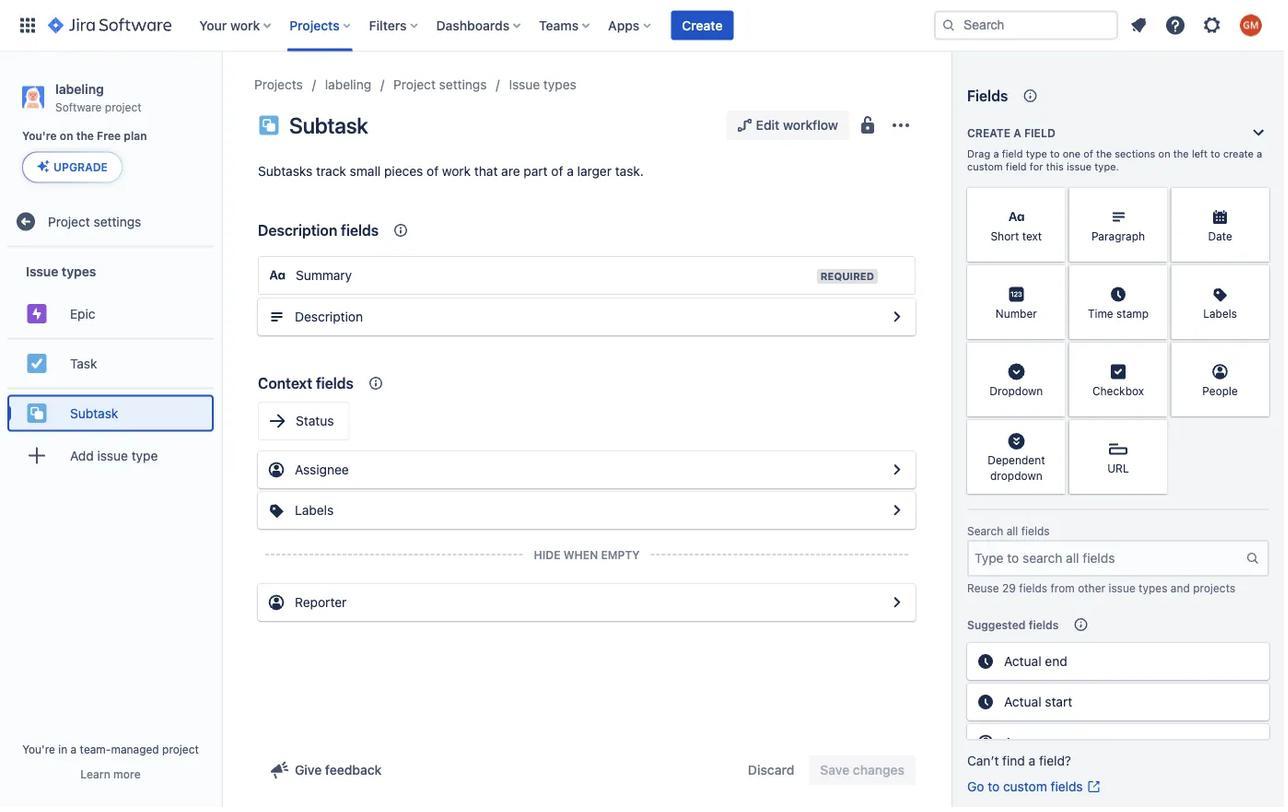 Task type: vqa. For each thing, say whether or not it's contained in the screenshot.
Create associated with Create
yes



Task type: locate. For each thing, give the bounding box(es) containing it.
0 horizontal spatial types
[[62, 264, 96, 279]]

part
[[524, 164, 548, 179]]

open field configuration image for reporter
[[886, 591, 908, 614]]

field down create a field
[[1002, 148, 1023, 160]]

field up for
[[1024, 126, 1056, 139]]

settings down upgrade
[[94, 214, 141, 229]]

1 vertical spatial you're
[[22, 743, 55, 755]]

actual inside button
[[1004, 654, 1042, 669]]

0 vertical spatial field
[[1024, 126, 1056, 139]]

labels up people
[[1203, 307, 1237, 320]]

1 vertical spatial on
[[1159, 148, 1171, 160]]

0 horizontal spatial issue types
[[26, 264, 96, 279]]

project settings down primary element
[[394, 77, 487, 92]]

on up upgrade button
[[60, 130, 73, 143]]

description inside button
[[295, 309, 363, 324]]

open field configuration image inside assignee button
[[886, 459, 908, 481]]

add issue type
[[70, 448, 158, 463]]

labeling up "software"
[[55, 81, 104, 96]]

types up epic
[[62, 264, 96, 279]]

1 vertical spatial projects
[[254, 77, 303, 92]]

1 horizontal spatial issue types
[[509, 77, 577, 92]]

reuse 29 fields from other issue types and projects
[[967, 581, 1236, 594]]

url
[[1108, 462, 1129, 474]]

1 vertical spatial actual
[[1004, 694, 1042, 709]]

assignee button
[[258, 451, 916, 488]]

0 horizontal spatial type
[[132, 448, 158, 463]]

project settings link down primary element
[[394, 74, 487, 96]]

0 horizontal spatial issue
[[97, 448, 128, 463]]

2 horizontal spatial of
[[1084, 148, 1094, 160]]

more information about the suggested fields image
[[1070, 614, 1092, 636]]

1 vertical spatial type
[[132, 448, 158, 463]]

0 horizontal spatial work
[[230, 18, 260, 33]]

1 horizontal spatial project
[[162, 743, 199, 755]]

issue
[[509, 77, 540, 92], [26, 264, 58, 279]]

of right one
[[1084, 148, 1094, 160]]

more information image
[[1144, 190, 1166, 212], [1042, 345, 1064, 367], [1246, 345, 1268, 367], [1042, 422, 1064, 444]]

fields left more information about the context fields image
[[316, 375, 354, 392]]

open field configuration image
[[886, 459, 908, 481], [886, 499, 908, 521], [886, 591, 908, 614]]

custom inside drag a field type to one of the sections on the left to create a custom field for this issue type.
[[967, 161, 1003, 173]]

types inside group
[[62, 264, 96, 279]]

0 vertical spatial you're
[[22, 130, 57, 143]]

1 vertical spatial project
[[162, 743, 199, 755]]

0 vertical spatial type
[[1026, 148, 1047, 160]]

checkbox
[[1093, 384, 1144, 397]]

track
[[316, 164, 346, 179]]

short text
[[991, 229, 1042, 242]]

subtask up add
[[70, 405, 118, 421]]

0 vertical spatial subtask
[[289, 112, 368, 138]]

issue right add
[[97, 448, 128, 463]]

1 you're from the top
[[22, 130, 57, 143]]

go
[[967, 779, 984, 794]]

1 vertical spatial project settings link
[[7, 203, 214, 240]]

0 vertical spatial projects
[[290, 18, 340, 33]]

1 horizontal spatial types
[[544, 77, 577, 92]]

type.
[[1095, 161, 1119, 173]]

go to custom fields
[[967, 779, 1083, 794]]

to
[[1050, 148, 1060, 160], [1211, 148, 1221, 160], [988, 779, 1000, 794]]

2 horizontal spatial types
[[1139, 581, 1168, 594]]

type
[[1026, 148, 1047, 160], [132, 448, 158, 463]]

subtasks track small pieces of work that are part of a larger task.
[[258, 164, 644, 179]]

1 vertical spatial types
[[62, 264, 96, 279]]

1 vertical spatial description
[[295, 309, 363, 324]]

projects button
[[284, 11, 358, 40]]

subtasks
[[258, 164, 313, 179]]

you're left in on the bottom left
[[22, 743, 55, 755]]

custom down can't find a field?
[[1003, 779, 1047, 794]]

Type to search all fields text field
[[969, 542, 1246, 575]]

from
[[1051, 581, 1075, 594]]

description down summary
[[295, 309, 363, 324]]

0 vertical spatial on
[[60, 130, 73, 143]]

more
[[113, 767, 141, 780]]

2 vertical spatial field
[[1006, 161, 1027, 173]]

types left and
[[1139, 581, 1168, 594]]

create right apps dropdown button
[[682, 18, 723, 33]]

0 vertical spatial issue
[[1067, 161, 1092, 173]]

0 vertical spatial types
[[544, 77, 577, 92]]

go to custom fields link
[[967, 778, 1102, 796]]

0 vertical spatial issue types
[[509, 77, 577, 92]]

issue for issue types link
[[509, 77, 540, 92]]

learn more
[[80, 767, 141, 780]]

2 vertical spatial open field configuration image
[[886, 591, 908, 614]]

plan
[[124, 130, 147, 143]]

issue inside issue types link
[[509, 77, 540, 92]]

0 vertical spatial actual
[[1004, 654, 1042, 669]]

a right drag
[[994, 148, 999, 160]]

empty
[[601, 548, 640, 561]]

custom down drag
[[967, 161, 1003, 173]]

field left for
[[1006, 161, 1027, 173]]

settings image
[[1201, 14, 1224, 36]]

labeling inside labeling software project
[[55, 81, 104, 96]]

a down more information about the fields image
[[1014, 126, 1022, 139]]

edit workflow button
[[727, 111, 849, 140]]

text
[[1022, 229, 1042, 242]]

of right "pieces"
[[427, 164, 439, 179]]

search all fields
[[967, 525, 1050, 538]]

to inside the go to custom fields link
[[988, 779, 1000, 794]]

more information about the context fields image
[[390, 219, 412, 241]]

2 horizontal spatial issue
[[1109, 581, 1136, 594]]

banner
[[0, 0, 1284, 52]]

issue down one
[[1067, 161, 1092, 173]]

a left the larger
[[567, 164, 574, 179]]

29
[[1002, 581, 1016, 594]]

your profile and settings image
[[1240, 14, 1262, 36]]

group
[[7, 247, 214, 485]]

issue down teams
[[509, 77, 540, 92]]

upgrade
[[53, 161, 108, 174]]

in
[[58, 743, 67, 755]]

1 vertical spatial open field configuration image
[[886, 499, 908, 521]]

the
[[76, 130, 94, 143], [1096, 148, 1112, 160], [1174, 148, 1189, 160]]

1 horizontal spatial labels
[[1203, 307, 1237, 320]]

hide when empty
[[534, 548, 640, 561]]

0 horizontal spatial subtask
[[70, 405, 118, 421]]

labels down assignee
[[295, 503, 334, 518]]

add issue type button
[[7, 437, 214, 474]]

pieces
[[384, 164, 423, 179]]

issue types down teams
[[509, 77, 577, 92]]

projects up issue type icon
[[254, 77, 303, 92]]

1 horizontal spatial labeling
[[325, 77, 371, 92]]

field
[[1024, 126, 1056, 139], [1002, 148, 1023, 160], [1006, 161, 1027, 173]]

1 vertical spatial create
[[967, 126, 1011, 139]]

0 vertical spatial labels
[[1203, 307, 1237, 320]]

0 horizontal spatial settings
[[94, 214, 141, 229]]

reporter button
[[258, 584, 916, 621]]

project up plan
[[105, 100, 142, 113]]

a
[[1014, 126, 1022, 139], [994, 148, 999, 160], [1257, 148, 1263, 160], [567, 164, 574, 179], [71, 743, 77, 755], [1029, 753, 1036, 768]]

team-
[[80, 743, 111, 755]]

teams button
[[534, 11, 597, 40]]

0 vertical spatial issue
[[509, 77, 540, 92]]

notifications image
[[1128, 14, 1150, 36]]

0 horizontal spatial project
[[105, 100, 142, 113]]

1 horizontal spatial type
[[1026, 148, 1047, 160]]

1 actual from the top
[[1004, 654, 1042, 669]]

more information image for dropdown
[[1042, 345, 1064, 367]]

issue right other at bottom right
[[1109, 581, 1136, 594]]

0 vertical spatial custom
[[967, 161, 1003, 173]]

custom
[[967, 161, 1003, 173], [1003, 779, 1047, 794]]

give feedback
[[295, 762, 382, 778]]

1 vertical spatial labels
[[295, 503, 334, 518]]

create up drag
[[967, 126, 1011, 139]]

add
[[70, 448, 94, 463]]

projects
[[290, 18, 340, 33], [254, 77, 303, 92]]

sidebar navigation image
[[201, 74, 241, 111]]

more information about the context fields image
[[365, 372, 387, 394]]

project settings down upgrade
[[48, 214, 141, 229]]

the left free
[[76, 130, 94, 143]]

settings down primary element
[[439, 77, 487, 92]]

0 vertical spatial work
[[230, 18, 260, 33]]

0 vertical spatial project
[[394, 77, 436, 92]]

epic
[[70, 306, 95, 321]]

you're
[[22, 130, 57, 143], [22, 743, 55, 755]]

issue types link
[[509, 74, 577, 96]]

work left that
[[442, 164, 471, 179]]

open field configuration image for assignee
[[886, 459, 908, 481]]

labeling
[[325, 77, 371, 92], [55, 81, 104, 96]]

fields left this link will be opened in a new tab image
[[1051, 779, 1083, 794]]

type down the subtask link
[[132, 448, 158, 463]]

description for description
[[295, 309, 363, 324]]

actual start button
[[967, 684, 1270, 720]]

you're for you're in a team-managed project
[[22, 743, 55, 755]]

fields right all
[[1022, 525, 1050, 538]]

0 horizontal spatial to
[[988, 779, 1000, 794]]

to right left
[[1211, 148, 1221, 160]]

of right part
[[551, 164, 563, 179]]

2 vertical spatial issue
[[1109, 581, 1136, 594]]

actual end button
[[967, 643, 1270, 680]]

issue types
[[509, 77, 577, 92], [26, 264, 96, 279]]

1 vertical spatial project settings
[[48, 214, 141, 229]]

types for issue types link
[[544, 77, 577, 92]]

create for create
[[682, 18, 723, 33]]

0 vertical spatial open field configuration image
[[886, 459, 908, 481]]

1 horizontal spatial work
[[442, 164, 471, 179]]

you're in a team-managed project
[[22, 743, 199, 755]]

2 open field configuration image from the top
[[886, 499, 908, 521]]

1 horizontal spatial project settings link
[[394, 74, 487, 96]]

subtask inside group
[[70, 405, 118, 421]]

actual for actual start
[[1004, 694, 1042, 709]]

3 open field configuration image from the top
[[886, 591, 908, 614]]

type up for
[[1026, 148, 1047, 160]]

0 vertical spatial project settings
[[394, 77, 487, 92]]

1 vertical spatial issue types
[[26, 264, 96, 279]]

2 actual from the top
[[1004, 694, 1042, 709]]

2 vertical spatial types
[[1139, 581, 1168, 594]]

1 vertical spatial issue
[[97, 448, 128, 463]]

labeling for labeling
[[325, 77, 371, 92]]

issue inside drag a field type to one of the sections on the left to create a custom field for this issue type.
[[1067, 161, 1092, 173]]

create for create a field
[[967, 126, 1011, 139]]

projects inside dropdown button
[[290, 18, 340, 33]]

the left left
[[1174, 148, 1189, 160]]

more options image
[[890, 114, 912, 136]]

types
[[544, 77, 577, 92], [62, 264, 96, 279], [1139, 581, 1168, 594]]

0 vertical spatial create
[[682, 18, 723, 33]]

1 horizontal spatial create
[[967, 126, 1011, 139]]

issue inside group
[[26, 264, 58, 279]]

0 horizontal spatial labels
[[295, 503, 334, 518]]

open field configuration image inside reporter button
[[886, 591, 908, 614]]

project settings
[[394, 77, 487, 92], [48, 214, 141, 229]]

of inside drag a field type to one of the sections on the left to create a custom field for this issue type.
[[1084, 148, 1094, 160]]

description
[[258, 222, 337, 239], [295, 309, 363, 324]]

1 vertical spatial issue
[[26, 264, 58, 279]]

open field configuration image inside labels button
[[886, 499, 908, 521]]

types down teams
[[544, 77, 577, 92]]

issue up epic link
[[26, 264, 58, 279]]

work
[[230, 18, 260, 33], [442, 164, 471, 179]]

1 vertical spatial work
[[442, 164, 471, 179]]

dropdown
[[990, 469, 1043, 482]]

1 open field configuration image from the top
[[886, 459, 908, 481]]

0 horizontal spatial issue
[[26, 264, 58, 279]]

labeling link
[[325, 74, 371, 96]]

on
[[60, 130, 73, 143], [1159, 148, 1171, 160]]

actual inside button
[[1004, 694, 1042, 709]]

1 horizontal spatial the
[[1096, 148, 1112, 160]]

1 vertical spatial field
[[1002, 148, 1023, 160]]

project settings link down upgrade
[[7, 203, 214, 240]]

1 horizontal spatial subtask
[[289, 112, 368, 138]]

description up summary
[[258, 222, 337, 239]]

can't
[[967, 753, 999, 768]]

more information image for labels
[[1246, 267, 1268, 289]]

on right sections
[[1159, 148, 1171, 160]]

approvers
[[1004, 735, 1065, 750]]

project right managed
[[162, 743, 199, 755]]

1 horizontal spatial of
[[551, 164, 563, 179]]

0 horizontal spatial create
[[682, 18, 723, 33]]

more information image for paragraph
[[1144, 190, 1166, 212]]

actual left start
[[1004, 694, 1042, 709]]

0 vertical spatial description
[[258, 222, 337, 239]]

issue for group containing issue types
[[26, 264, 58, 279]]

to up this at the right top
[[1050, 148, 1060, 160]]

add issue type image
[[26, 444, 48, 467]]

projects up labeling link
[[290, 18, 340, 33]]

labels inside button
[[295, 503, 334, 518]]

description fields
[[258, 222, 379, 239]]

labeling down projects dropdown button
[[325, 77, 371, 92]]

the up type.
[[1096, 148, 1112, 160]]

project down filters 'dropdown button' in the top of the page
[[394, 77, 436, 92]]

0 vertical spatial project
[[105, 100, 142, 113]]

assignee
[[295, 462, 349, 477]]

0 horizontal spatial on
[[60, 130, 73, 143]]

0 horizontal spatial labeling
[[55, 81, 104, 96]]

more information image for date
[[1246, 190, 1268, 212]]

hide
[[534, 548, 561, 561]]

more information image for number
[[1042, 267, 1064, 289]]

1 vertical spatial subtask
[[70, 405, 118, 421]]

project
[[105, 100, 142, 113], [162, 743, 199, 755]]

1 horizontal spatial issue
[[1067, 161, 1092, 173]]

1 horizontal spatial issue
[[509, 77, 540, 92]]

0 vertical spatial settings
[[439, 77, 487, 92]]

subtask down labeling link
[[289, 112, 368, 138]]

a right find
[[1029, 753, 1036, 768]]

0 horizontal spatial project settings
[[48, 214, 141, 229]]

create inside button
[[682, 18, 723, 33]]

end
[[1045, 654, 1068, 669]]

project down upgrade button
[[48, 214, 90, 229]]

find
[[1003, 753, 1025, 768]]

1 horizontal spatial on
[[1159, 148, 1171, 160]]

0 horizontal spatial project
[[48, 214, 90, 229]]

more information image
[[1042, 190, 1064, 212], [1246, 190, 1268, 212], [1042, 267, 1064, 289], [1246, 267, 1268, 289], [1144, 345, 1166, 367]]

subtask link
[[7, 395, 214, 431]]

issue types inside group
[[26, 264, 96, 279]]

time
[[1088, 307, 1114, 320]]

project settings link
[[394, 74, 487, 96], [7, 203, 214, 240]]

to right go
[[988, 779, 1000, 794]]

you're up upgrade button
[[22, 130, 57, 143]]

jira software image
[[48, 14, 172, 36], [48, 14, 172, 36]]

2 you're from the top
[[22, 743, 55, 755]]

issue types up epic
[[26, 264, 96, 279]]

actual left end
[[1004, 654, 1042, 669]]

work right your
[[230, 18, 260, 33]]

approvers button
[[967, 724, 1270, 761]]



Task type: describe. For each thing, give the bounding box(es) containing it.
labeling for labeling software project
[[55, 81, 104, 96]]

reuse
[[967, 581, 999, 594]]

banner containing your work
[[0, 0, 1284, 52]]

task
[[70, 356, 97, 371]]

larger
[[577, 164, 612, 179]]

0 horizontal spatial the
[[76, 130, 94, 143]]

filters
[[369, 18, 407, 33]]

left
[[1192, 148, 1208, 160]]

more information about the fields image
[[1019, 85, 1041, 107]]

0 horizontal spatial of
[[427, 164, 439, 179]]

a right in on the bottom left
[[71, 743, 77, 755]]

actual end
[[1004, 654, 1068, 669]]

learn
[[80, 767, 110, 780]]

create
[[1224, 148, 1254, 160]]

2 horizontal spatial to
[[1211, 148, 1221, 160]]

are
[[501, 164, 520, 179]]

more information image for dependent dropdown
[[1042, 422, 1064, 444]]

open field configuration image for labels
[[886, 499, 908, 521]]

field for create
[[1024, 126, 1056, 139]]

2 horizontal spatial the
[[1174, 148, 1189, 160]]

fields inside the go to custom fields link
[[1051, 779, 1083, 794]]

managed
[[111, 743, 159, 755]]

fields left more information about the context fields icon
[[341, 222, 379, 239]]

learn more button
[[80, 767, 141, 781]]

1 horizontal spatial project settings
[[394, 77, 487, 92]]

short
[[991, 229, 1019, 242]]

you're on the free plan
[[22, 130, 147, 143]]

workflow
[[783, 117, 838, 133]]

this link will be opened in a new tab image
[[1087, 779, 1102, 794]]

actual start
[[1004, 694, 1073, 709]]

1 horizontal spatial settings
[[439, 77, 487, 92]]

projects for projects link
[[254, 77, 303, 92]]

apps
[[608, 18, 640, 33]]

give
[[295, 762, 322, 778]]

upgrade button
[[23, 152, 122, 182]]

subtask group
[[7, 387, 214, 437]]

0 vertical spatial project settings link
[[394, 74, 487, 96]]

labeling software project
[[55, 81, 142, 113]]

project inside labeling software project
[[105, 100, 142, 113]]

0 horizontal spatial project settings link
[[7, 203, 214, 240]]

types for group containing issue types
[[62, 264, 96, 279]]

type inside drag a field type to one of the sections on the left to create a custom field for this issue type.
[[1026, 148, 1047, 160]]

you're for you're on the free plan
[[22, 130, 57, 143]]

required
[[821, 270, 874, 282]]

date
[[1208, 229, 1233, 242]]

more information image for short text
[[1042, 190, 1064, 212]]

more information image for people
[[1246, 345, 1268, 367]]

people
[[1203, 384, 1238, 397]]

1 vertical spatial custom
[[1003, 779, 1047, 794]]

when
[[564, 548, 598, 561]]

and
[[1171, 581, 1190, 594]]

issue types for issue types link
[[509, 77, 577, 92]]

primary element
[[11, 0, 934, 51]]

suggested fields
[[967, 618, 1059, 631]]

projects for projects dropdown button
[[290, 18, 340, 33]]

description for description fields
[[258, 222, 337, 239]]

your work
[[199, 18, 260, 33]]

work inside dropdown button
[[230, 18, 260, 33]]

your
[[199, 18, 227, 33]]

description button
[[258, 299, 916, 335]]

search
[[967, 525, 1004, 538]]

field?
[[1039, 753, 1071, 768]]

fields right 29
[[1019, 581, 1048, 594]]

give feedback button
[[258, 755, 393, 785]]

can't find a field?
[[967, 753, 1071, 768]]

this
[[1046, 161, 1064, 173]]

open field configuration image
[[886, 306, 908, 328]]

all
[[1007, 525, 1018, 538]]

labels button
[[258, 492, 916, 529]]

dropdown
[[990, 384, 1043, 397]]

search image
[[942, 18, 956, 33]]

projects
[[1193, 581, 1236, 594]]

drag
[[967, 148, 991, 160]]

discard button
[[737, 755, 806, 785]]

that
[[474, 164, 498, 179]]

fields
[[967, 87, 1008, 105]]

Search field
[[934, 11, 1118, 40]]

number
[[996, 307, 1037, 320]]

appswitcher icon image
[[17, 14, 39, 36]]

one
[[1063, 148, 1081, 160]]

a right create
[[1257, 148, 1263, 160]]

reporter
[[295, 595, 347, 610]]

on inside drag a field type to one of the sections on the left to create a custom field for this issue type.
[[1159, 148, 1171, 160]]

group containing issue types
[[7, 247, 214, 485]]

edit workflow
[[756, 117, 838, 133]]

task.
[[615, 164, 644, 179]]

stamp
[[1117, 307, 1149, 320]]

issue type icon image
[[258, 114, 280, 136]]

1 vertical spatial settings
[[94, 214, 141, 229]]

start
[[1045, 694, 1073, 709]]

create a field
[[967, 126, 1056, 139]]

issue types for group containing issue types
[[26, 264, 96, 279]]

1 horizontal spatial project
[[394, 77, 436, 92]]

small
[[350, 164, 381, 179]]

no restrictions image
[[857, 114, 879, 136]]

summary
[[296, 268, 352, 283]]

sections
[[1115, 148, 1156, 160]]

help image
[[1165, 14, 1187, 36]]

context
[[258, 375, 312, 392]]

edit
[[756, 117, 780, 133]]

1 horizontal spatial to
[[1050, 148, 1060, 160]]

status
[[296, 413, 334, 428]]

time stamp
[[1088, 307, 1149, 320]]

drag a field type to one of the sections on the left to create a custom field for this issue type.
[[967, 148, 1263, 173]]

more information image for checkbox
[[1144, 345, 1166, 367]]

fields left more information about the suggested fields icon
[[1029, 618, 1059, 631]]

teams
[[539, 18, 579, 33]]

task link
[[7, 345, 214, 382]]

your work button
[[194, 11, 278, 40]]

issue inside button
[[97, 448, 128, 463]]

free
[[97, 130, 121, 143]]

software
[[55, 100, 102, 113]]

dependent dropdown
[[988, 454, 1045, 482]]

actual for actual end
[[1004, 654, 1042, 669]]

other
[[1078, 581, 1106, 594]]

dependent
[[988, 454, 1045, 467]]

field for drag
[[1002, 148, 1023, 160]]

feedback
[[325, 762, 382, 778]]

paragraph
[[1092, 229, 1145, 242]]

type inside button
[[132, 448, 158, 463]]

1 vertical spatial project
[[48, 214, 90, 229]]



